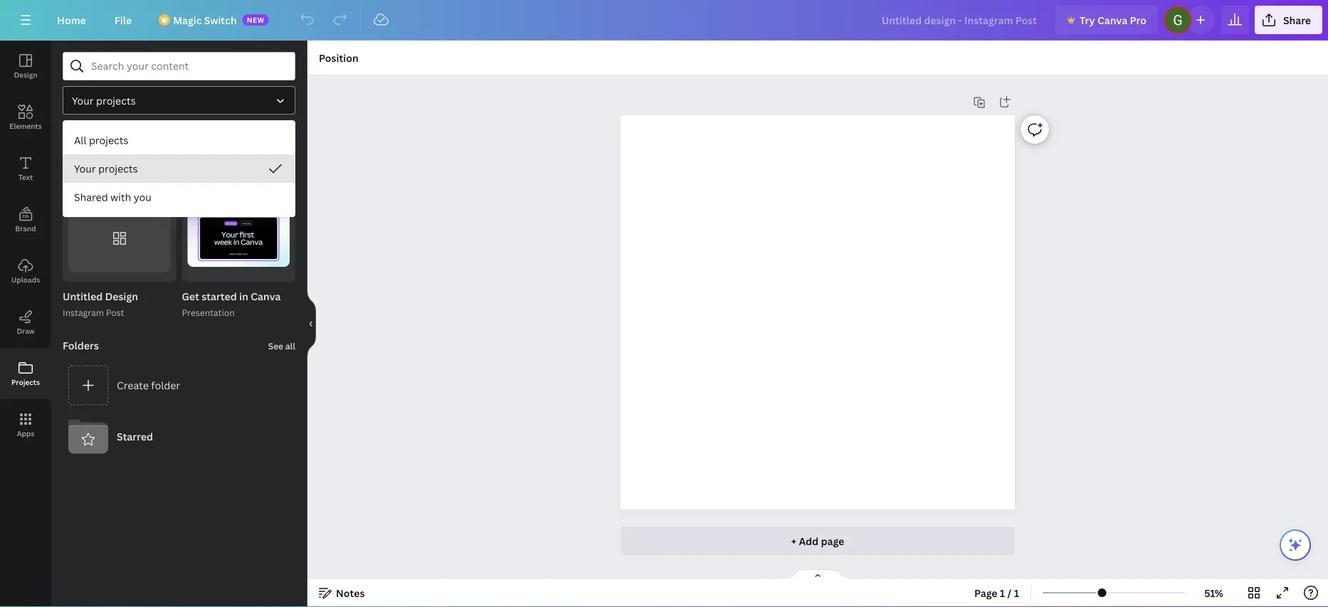 Task type: locate. For each thing, give the bounding box(es) containing it.
+
[[792, 535, 797, 548]]

get started in canva presentation
[[182, 290, 281, 319]]

1 vertical spatial all
[[286, 341, 296, 352]]

projects inside button
[[89, 134, 129, 147]]

see all left hide image
[[268, 341, 296, 352]]

0 vertical spatial your projects
[[72, 94, 136, 107]]

designs up shared
[[63, 173, 101, 187]]

1 horizontal spatial canva
[[1098, 13, 1128, 27]]

started
[[202, 290, 237, 303]]

projects up the all projects
[[96, 94, 136, 107]]

see all button for folders
[[267, 332, 297, 360]]

1 see from the top
[[268, 175, 283, 187]]

0 vertical spatial designs
[[148, 133, 186, 146]]

2 see from the top
[[268, 341, 283, 352]]

1 vertical spatial design
[[105, 290, 138, 303]]

0 vertical spatial see
[[268, 175, 283, 187]]

your projects down the all projects
[[74, 162, 138, 176]]

uploads button
[[0, 246, 51, 297]]

projects
[[96, 94, 136, 107], [89, 134, 129, 147], [98, 162, 138, 176]]

0 horizontal spatial 1
[[261, 269, 266, 279]]

1 horizontal spatial designs
[[148, 133, 186, 146]]

projects inside button
[[98, 162, 138, 176]]

2 vertical spatial projects
[[98, 162, 138, 176]]

magic
[[173, 13, 202, 27]]

see all button
[[267, 166, 297, 194], [267, 332, 297, 360]]

Select ownership filter button
[[63, 86, 296, 115]]

1 vertical spatial see
[[268, 341, 283, 352]]

folders
[[235, 133, 271, 146], [63, 339, 99, 353]]

untitled design instagram post
[[63, 290, 138, 319]]

design inside button
[[14, 70, 37, 79]]

1 vertical spatial see all button
[[267, 332, 297, 360]]

projects up with
[[98, 162, 138, 176]]

page
[[822, 535, 845, 548]]

your projects
[[72, 94, 136, 107], [74, 162, 138, 176]]

1 vertical spatial designs
[[63, 173, 101, 187]]

shared
[[74, 191, 108, 204]]

51% button
[[1192, 582, 1238, 605]]

2 all from the top
[[286, 341, 296, 352]]

text button
[[0, 143, 51, 194]]

0 vertical spatial design
[[14, 70, 37, 79]]

0 vertical spatial all
[[286, 175, 296, 187]]

text
[[18, 172, 33, 182]]

designs
[[148, 133, 186, 146], [63, 173, 101, 187]]

projects inside select ownership filter button
[[96, 94, 136, 107]]

group
[[63, 194, 176, 282]]

your
[[72, 94, 94, 107], [74, 162, 96, 176]]

1 horizontal spatial all
[[87, 133, 100, 146]]

apps button
[[0, 400, 51, 451]]

instagram
[[63, 307, 104, 319]]

brand
[[15, 224, 36, 233]]

27
[[280, 269, 289, 279]]

untitled
[[63, 290, 103, 303]]

presentation
[[182, 307, 235, 319]]

create folder button
[[63, 360, 296, 411]]

you
[[134, 191, 152, 204]]

0 vertical spatial projects
[[96, 94, 136, 107]]

canva assistant image
[[1288, 537, 1305, 554]]

0 horizontal spatial folders
[[63, 339, 99, 353]]

Design title text field
[[871, 6, 1051, 34]]

see all button left hide image
[[267, 332, 297, 360]]

see down the folders button at the left top of the page
[[268, 175, 283, 187]]

see left hide image
[[268, 341, 283, 352]]

canva right the in
[[251, 290, 281, 303]]

0 vertical spatial see all
[[268, 175, 296, 187]]

of
[[268, 269, 278, 279]]

1 vertical spatial canva
[[251, 290, 281, 303]]

file
[[114, 13, 132, 27]]

try
[[1080, 13, 1096, 27]]

1 vertical spatial your
[[74, 162, 96, 176]]

canva
[[1098, 13, 1128, 27], [251, 290, 281, 303]]

all inside option
[[74, 134, 87, 147]]

design up elements button
[[14, 70, 37, 79]]

see all button down the folders button at the left top of the page
[[267, 166, 297, 194]]

position
[[319, 51, 359, 64]]

all for all projects
[[74, 134, 87, 147]]

elements
[[9, 121, 42, 131]]

1 horizontal spatial design
[[105, 290, 138, 303]]

0 horizontal spatial all
[[74, 134, 87, 147]]

all for designs
[[286, 175, 296, 187]]

your projects up the all projects
[[72, 94, 136, 107]]

1 all from the top
[[286, 175, 296, 187]]

51%
[[1205, 587, 1224, 600]]

canva inside button
[[1098, 13, 1128, 27]]

2 see all from the top
[[268, 341, 296, 352]]

designs up your projects option
[[148, 133, 186, 146]]

2 see all button from the top
[[267, 332, 297, 360]]

see all down the folders button at the left top of the page
[[268, 175, 296, 187]]

/
[[1008, 587, 1012, 600]]

folders button
[[211, 126, 296, 153]]

with
[[110, 191, 131, 204]]

see all for designs
[[268, 175, 296, 187]]

1
[[261, 269, 266, 279], [1001, 587, 1006, 600], [1015, 587, 1020, 600]]

0 horizontal spatial designs
[[63, 173, 101, 187]]

projects for select ownership filter button
[[96, 94, 136, 107]]

0 vertical spatial canva
[[1098, 13, 1128, 27]]

design
[[14, 70, 37, 79], [105, 290, 138, 303]]

your projects inside select ownership filter button
[[72, 94, 136, 107]]

all left hide image
[[286, 341, 296, 352]]

design button
[[0, 41, 51, 92]]

0 horizontal spatial canva
[[251, 290, 281, 303]]

1 vertical spatial projects
[[89, 134, 129, 147]]

0 vertical spatial see all button
[[267, 166, 297, 194]]

all projects
[[74, 134, 129, 147]]

page 1 / 1
[[975, 587, 1020, 600]]

1 see all button from the top
[[267, 166, 297, 194]]

1 horizontal spatial 1
[[1001, 587, 1006, 600]]

magic switch
[[173, 13, 237, 27]]

all
[[87, 133, 100, 146], [74, 134, 87, 147]]

all down the folders button at the left top of the page
[[286, 175, 296, 187]]

in
[[239, 290, 248, 303]]

your up shared
[[74, 162, 96, 176]]

1 right the /
[[1015, 587, 1020, 600]]

all
[[286, 175, 296, 187], [286, 341, 296, 352]]

your up all button
[[72, 94, 94, 107]]

home link
[[46, 6, 97, 34]]

see all
[[268, 175, 296, 187], [268, 341, 296, 352]]

1 vertical spatial see all
[[268, 341, 296, 352]]

projects for all projects button
[[89, 134, 129, 147]]

1 left the /
[[1001, 587, 1006, 600]]

all button
[[63, 126, 124, 153]]

show pages image
[[784, 569, 853, 580]]

canva right the try
[[1098, 13, 1128, 27]]

0 vertical spatial your
[[72, 94, 94, 107]]

starred
[[117, 430, 153, 444]]

1 vertical spatial your projects
[[74, 162, 138, 176]]

all for folders
[[286, 341, 296, 352]]

see for folders
[[268, 341, 283, 352]]

1 left of at top
[[261, 269, 266, 279]]

0 vertical spatial folders
[[235, 133, 271, 146]]

1 horizontal spatial folders
[[235, 133, 271, 146]]

notes button
[[313, 582, 371, 605]]

1 see all from the top
[[268, 175, 296, 187]]

2 horizontal spatial 1
[[1015, 587, 1020, 600]]

projects up shared with you
[[89, 134, 129, 147]]

page
[[975, 587, 998, 600]]

design up post
[[105, 290, 138, 303]]

0 horizontal spatial design
[[14, 70, 37, 79]]

see
[[268, 175, 283, 187], [268, 341, 283, 352]]



Task type: vqa. For each thing, say whether or not it's contained in the screenshot.
the Shared with you option
yes



Task type: describe. For each thing, give the bounding box(es) containing it.
your inside select ownership filter button
[[72, 94, 94, 107]]

your projects button
[[63, 155, 296, 183]]

1 of 27 group
[[182, 194, 296, 282]]

see all for folders
[[268, 341, 296, 352]]

elements button
[[0, 92, 51, 143]]

your projects inside button
[[74, 162, 138, 176]]

try canva pro
[[1080, 13, 1147, 27]]

apps
[[17, 429, 34, 438]]

position button
[[313, 46, 364, 69]]

your inside button
[[74, 162, 96, 176]]

uploads
[[11, 275, 40, 285]]

see all button for designs
[[267, 166, 297, 194]]

select ownership filter list box
[[63, 126, 296, 212]]

your projects option
[[63, 155, 296, 183]]

share
[[1284, 13, 1312, 27]]

add
[[799, 535, 819, 548]]

design inside untitled design instagram post
[[105, 290, 138, 303]]

designs button
[[124, 126, 211, 153]]

1 inside group
[[261, 269, 266, 279]]

share button
[[1256, 6, 1323, 34]]

folder
[[151, 379, 180, 392]]

pro
[[1131, 13, 1147, 27]]

try canva pro button
[[1056, 6, 1159, 34]]

Search your content search field
[[91, 53, 286, 80]]

create
[[117, 379, 149, 392]]

starred button
[[63, 411, 296, 463]]

create folder
[[117, 379, 180, 392]]

untitled design group
[[63, 194, 176, 320]]

all projects option
[[63, 126, 296, 155]]

file button
[[103, 6, 143, 34]]

+ add page
[[792, 535, 845, 548]]

hide image
[[307, 290, 316, 358]]

get
[[182, 290, 199, 303]]

projects
[[11, 377, 40, 387]]

all for all
[[87, 133, 100, 146]]

1 of 27
[[261, 269, 289, 279]]

brand button
[[0, 194, 51, 246]]

all projects button
[[63, 126, 296, 155]]

see for designs
[[268, 175, 283, 187]]

new
[[247, 15, 265, 25]]

shared with you
[[74, 191, 152, 204]]

draw button
[[0, 297, 51, 348]]

post
[[106, 307, 124, 319]]

canva inside "get started in canva presentation"
[[251, 290, 281, 303]]

shared with you option
[[63, 183, 296, 212]]

main menu bar
[[0, 0, 1329, 41]]

1 vertical spatial folders
[[63, 339, 99, 353]]

+ add page button
[[621, 527, 1016, 556]]

projects button
[[0, 348, 51, 400]]

designs inside button
[[148, 133, 186, 146]]

shared with you button
[[63, 183, 296, 212]]

home
[[57, 13, 86, 27]]

folders inside the folders button
[[235, 133, 271, 146]]

draw
[[17, 326, 35, 336]]

switch
[[204, 13, 237, 27]]

get started in canva group
[[182, 194, 296, 320]]

notes
[[336, 587, 365, 600]]

side panel tab list
[[0, 41, 51, 451]]



